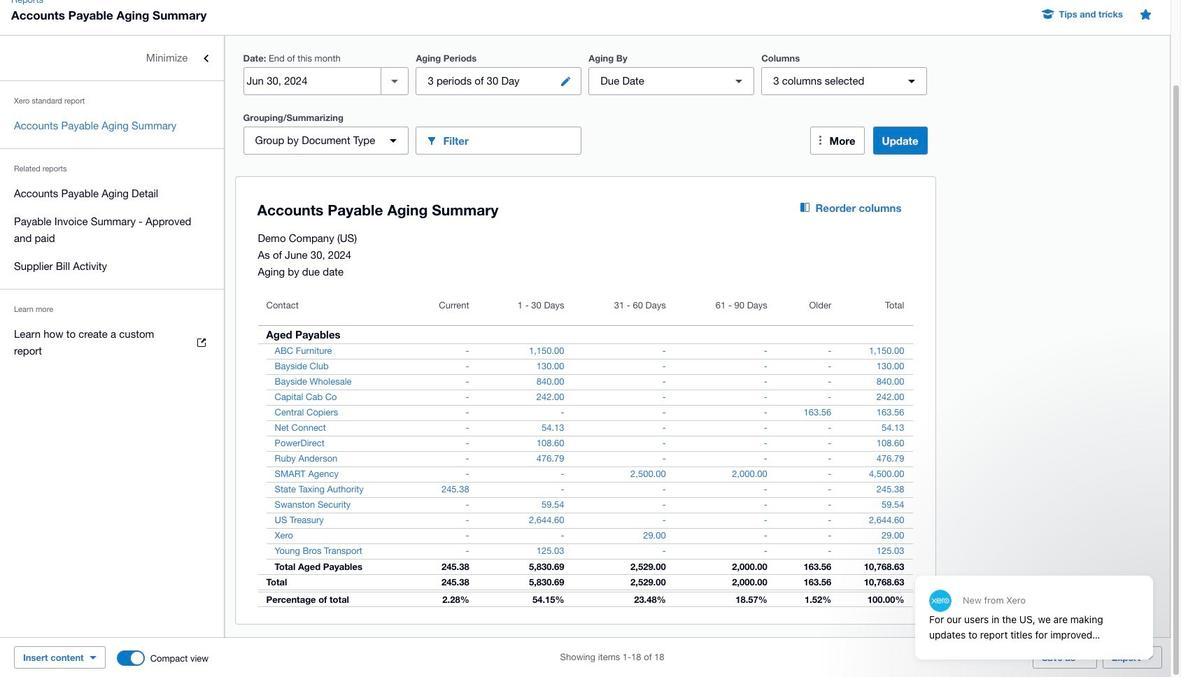 Task type: describe. For each thing, give the bounding box(es) containing it.
Select end date field
[[244, 68, 381, 95]]

Report title field
[[254, 195, 768, 227]]



Task type: vqa. For each thing, say whether or not it's contained in the screenshot.
the bottom "Reports"
no



Task type: locate. For each thing, give the bounding box(es) containing it.
report output element
[[258, 292, 913, 608]]

remove from favorites image
[[1132, 0, 1160, 28]]

dialog
[[909, 542, 1161, 671]]

list of convenience dates image
[[381, 67, 409, 95]]



